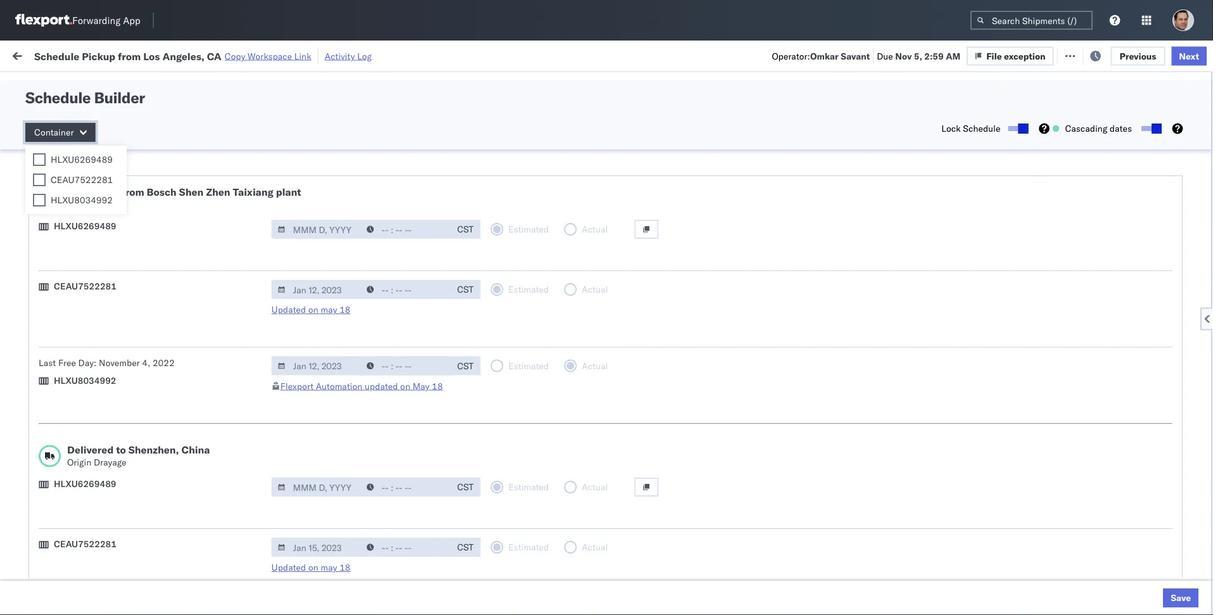 Task type: locate. For each thing, give the bounding box(es) containing it.
schedule delivery appointment for second schedule delivery appointment button from the top
[[29, 210, 156, 221]]

1 vertical spatial rotterdam,
[[119, 566, 165, 577]]

1 vertical spatial may
[[321, 562, 337, 573]]

lagerfeld left the 2130384
[[713, 573, 751, 584]]

lock schedule
[[942, 123, 1001, 134]]

2 ceau7522281, from the top
[[828, 266, 894, 277]]

work,
[[133, 79, 153, 88]]

1 vertical spatial -- : -- -- text field
[[360, 538, 450, 557]]

risk
[[276, 49, 290, 60]]

0 vertical spatial 8:30 pm est, jan 30, 2023
[[216, 545, 329, 556]]

5 schedule delivery appointment button from the top
[[29, 544, 156, 558]]

edt, up 2:00 am est, nov 9, 2022
[[254, 239, 274, 250]]

0 vertical spatial updated
[[272, 304, 306, 315]]

schedule pickup from rotterdam, netherlands link
[[29, 454, 192, 479], [29, 566, 192, 591]]

2 test123456 from the top
[[916, 266, 969, 278]]

pm for lhuu7894563, uetu5238478
[[237, 350, 251, 361]]

file exception button
[[978, 45, 1065, 64], [978, 45, 1065, 64], [967, 46, 1054, 65], [967, 46, 1054, 65]]

lagerfeld down flex-2130384
[[713, 601, 751, 612]]

2 vertical spatial -- : -- -- text field
[[360, 478, 450, 497]]

2 flex- from the top
[[741, 266, 768, 278]]

mmm d, yyyy text field down 9,
[[272, 280, 362, 299]]

import
[[107, 49, 135, 60]]

2 vertical spatial 18
[[340, 562, 351, 573]]

ca for first the schedule pickup from los angeles, ca button from the top of the page
[[173, 182, 185, 193]]

pickup for first schedule pickup from rotterdam, netherlands button from the bottom of the page
[[69, 566, 96, 577]]

1 vertical spatial gaurav jawla
[[1084, 155, 1137, 166]]

1 resize handle column header from the left
[[193, 98, 208, 615]]

jawla right cascading on the top right of page
[[1115, 127, 1137, 138]]

8:30
[[216, 545, 235, 556], [216, 573, 235, 584]]

2 upload customs clearance documents link from the top
[[29, 265, 187, 278]]

schedule builder
[[25, 88, 145, 107]]

integration test account - karl lagerfeld
[[586, 517, 751, 528], [586, 545, 751, 556], [586, 573, 751, 584], [586, 601, 751, 612]]

2 2:00 from the top
[[216, 601, 235, 612]]

zhen
[[206, 186, 230, 198]]

5 schedule delivery appointment from the top
[[29, 545, 156, 556]]

delivery
[[69, 154, 101, 165], [69, 210, 101, 221], [69, 322, 101, 333], [64, 377, 96, 388], [69, 433, 101, 444], [69, 545, 101, 556]]

gvcu5265864
[[828, 517, 891, 528]]

2 vertical spatial hlxu6269489
[[54, 478, 116, 490]]

5 schedule pickup from los angeles, ca link from the top
[[29, 488, 185, 501]]

MMM D, YYYY text field
[[272, 220, 362, 239], [272, 280, 362, 299], [272, 538, 362, 557]]

0 vertical spatial confirm
[[29, 349, 62, 361]]

0 vertical spatial netherlands
[[29, 467, 79, 478]]

0 vertical spatial dec
[[275, 294, 292, 305]]

0 vertical spatial upload customs clearance documents link
[[29, 126, 187, 138]]

1 8:30 from the top
[[216, 545, 235, 556]]

gaurav jawla
[[1084, 127, 1137, 138], [1084, 155, 1137, 166]]

3 schedule pickup from los angeles, ca from the top
[[29, 294, 185, 305]]

hlxu6269489
[[51, 154, 113, 165], [54, 221, 116, 232], [54, 478, 116, 490]]

2 updated on may 18 from the top
[[272, 562, 351, 573]]

origin down the 'delivered' on the bottom left
[[67, 457, 91, 468]]

2 vertical spatial origin
[[67, 457, 91, 468]]

0 vertical spatial schedule pickup from rotterdam, netherlands
[[29, 455, 165, 478]]

schedule pickup from los angeles, ca link for 2:59 am est, jan 25, 2023
[[29, 488, 185, 501]]

container button
[[25, 123, 95, 142]]

pm up the 2:00 am est, feb 3, 2023
[[237, 573, 251, 584]]

track
[[336, 49, 357, 60]]

container
[[34, 127, 74, 138]]

0 vertical spatial savant
[[841, 50, 870, 61]]

0 vertical spatial flex-1846748
[[741, 155, 807, 166]]

-- : -- -- text field for first mmm d, yyyy text box from the bottom of the page
[[360, 478, 450, 497]]

0 vertical spatial ceau7522281,
[[828, 155, 894, 166]]

flexport
[[280, 381, 314, 392]]

updated on may 18 for picked-up from bosch shen zhen taixiang plant
[[272, 304, 351, 315]]

gaurav jawla for ymluw236679313
[[1084, 127, 1137, 138]]

1 vertical spatial origin
[[1172, 434, 1196, 445]]

1846748 for 2:59 am edt, nov 5, 2022
[[768, 155, 807, 166]]

1 drayage from the top
[[94, 199, 126, 210]]

0 horizontal spatial savant
[[841, 50, 870, 61]]

: left the no
[[292, 79, 294, 88]]

updated on may 18 button up 3,
[[272, 562, 351, 573]]

edt,
[[254, 155, 274, 166], [254, 183, 274, 194], [254, 211, 274, 222], [254, 239, 274, 250]]

0 vertical spatial gaurav jawla
[[1084, 127, 1137, 138]]

1846748
[[768, 155, 807, 166], [768, 266, 807, 278]]

1 vertical spatial test123456
[[916, 266, 969, 278]]

batch
[[1143, 49, 1168, 60]]

2 1846748 from the top
[[768, 266, 807, 278]]

0 vertical spatial 18
[[340, 304, 351, 315]]

24,
[[294, 378, 308, 389]]

1 vertical spatial upload customs clearance documents button
[[29, 265, 187, 279]]

1 vertical spatial omkar
[[1084, 350, 1111, 361]]

documents
[[141, 126, 187, 138], [141, 266, 187, 277], [141, 517, 187, 528]]

1 vertical spatial upload customs clearance documents
[[29, 266, 187, 277]]

my work
[[13, 46, 69, 63]]

2 schedule delivery appointment link from the top
[[29, 209, 156, 222]]

hlxu6269489 down picked-
[[54, 221, 116, 232]]

1 vandelay from the left
[[499, 490, 535, 501]]

shen
[[179, 186, 204, 198]]

karl
[[695, 517, 711, 528], [695, 545, 711, 556], [695, 573, 711, 584], [695, 601, 711, 612]]

0 vertical spatial documents
[[141, 126, 187, 138]]

drayage down "to"
[[94, 457, 126, 468]]

cst for -- : -- -- text field related to 3rd mmm d, yyyy text field from the bottom of the page
[[457, 224, 474, 235]]

3 schedule delivery appointment link from the top
[[29, 321, 156, 334]]

0 vertical spatial -- : -- -- text field
[[360, 280, 450, 299]]

1 vertical spatial clearance
[[98, 266, 139, 277]]

1 jawla from the top
[[1115, 127, 1137, 138]]

edt, left plant
[[254, 183, 274, 194]]

0 vertical spatial upload
[[29, 126, 58, 138]]

updated on may 18 button for delivered to shenzhen, china
[[272, 562, 351, 573]]

flex- for 11:30 pm est, jan 28, 2023
[[741, 517, 768, 528]]

-- : -- -- text field
[[360, 220, 450, 239], [360, 356, 450, 375], [360, 478, 450, 497]]

updated on may 18 down 9,
[[272, 304, 351, 315]]

est, up 2:59 am est, dec 14, 2022
[[254, 266, 273, 278]]

flex- for 8:30 pm est, jan 30, 2023
[[741, 573, 768, 584]]

1 ocean fcl from the top
[[411, 155, 455, 166]]

delivery for third schedule delivery appointment button from the bottom
[[69, 322, 101, 333]]

8:30 pm est, jan 30, 2023 up the 2:00 am est, feb 3, 2023
[[216, 573, 329, 584]]

9:00
[[216, 378, 235, 389]]

netherlands for first schedule pickup from rotterdam, netherlands button from the bottom of the page
[[29, 579, 79, 590]]

hlxu6269489 down the 'delivered' on the bottom left
[[54, 478, 116, 490]]

8:30 down 11:30
[[216, 545, 235, 556]]

0 horizontal spatial vandelay
[[499, 490, 535, 501]]

5 schedule pickup from los angeles, ca button from the top
[[29, 488, 185, 502]]

1 clearance from the top
[[98, 126, 139, 138]]

0 vertical spatial updated on may 18
[[272, 304, 351, 315]]

2 schedule delivery appointment from the top
[[29, 210, 156, 221]]

los
[[143, 50, 160, 62], [119, 182, 134, 193], [119, 238, 134, 249], [119, 294, 134, 305], [114, 349, 129, 361], [119, 405, 134, 416], [119, 489, 134, 500]]

cst for -- : -- -- text box related to delivered to shenzhen, china
[[457, 542, 474, 553]]

1 vertical spatial netherlands
[[29, 579, 79, 590]]

delivery for second schedule delivery appointment button from the bottom
[[69, 433, 101, 444]]

file
[[998, 49, 1013, 60], [987, 50, 1002, 61]]

updated on may 18 up 3,
[[272, 562, 351, 573]]

ceau7522281, hlxu6269489, hlxu8034992
[[828, 155, 1025, 166], [828, 266, 1025, 277]]

2 vertical spatial clearance
[[98, 517, 139, 528]]

pickup for the schedule pickup from los angeles, ca button associated with 2:59 am est, dec 14, 2022
[[69, 294, 96, 305]]

0 vertical spatial mmm d, yyyy text field
[[272, 220, 362, 239]]

0 vertical spatial updated on may 18 button
[[272, 304, 351, 315]]

1 ceau7522281, from the top
[[828, 155, 894, 166]]

2 schedule delivery appointment button from the top
[[29, 209, 156, 223]]

nov up plant
[[276, 155, 292, 166]]

pm for gvcu5265864
[[243, 517, 257, 528]]

schedule pickup from los angeles, ca for 2:59 am est, dec 14, 2022
[[29, 294, 185, 305]]

-- : -- -- text field for 3rd mmm d, yyyy text field from the bottom of the page
[[360, 220, 450, 239]]

from for schedule pickup from los angeles, ca link associated with 2:59 am est, jan 25, 2023
[[99, 489, 117, 500]]

0 vertical spatial 30,
[[291, 545, 305, 556]]

import work button
[[107, 49, 160, 60]]

-
[[1145, 434, 1150, 445], [687, 517, 692, 528], [687, 545, 692, 556], [687, 573, 692, 584], [687, 601, 692, 612]]

bosch
[[499, 155, 524, 166], [586, 155, 611, 166], [147, 186, 177, 198], [499, 211, 524, 222], [586, 211, 611, 222], [499, 239, 524, 250], [586, 239, 611, 250], [499, 266, 524, 278], [586, 266, 611, 278], [499, 294, 524, 305], [586, 294, 611, 305], [499, 350, 524, 361], [586, 350, 611, 361], [499, 378, 524, 389]]

4 integration test account - karl lagerfeld from the top
[[586, 601, 751, 612]]

schedule pickup from los angeles, ca button for 2:59 am est, jan 25, 2023
[[29, 488, 185, 502]]

2 vertical spatial upload customs clearance documents link
[[29, 516, 187, 529]]

schedule delivery appointment
[[29, 154, 156, 165], [29, 210, 156, 221], [29, 322, 156, 333], [29, 433, 156, 444], [29, 545, 156, 556]]

origin for test
[[1172, 434, 1196, 445]]

confirm delivery button
[[29, 377, 96, 391]]

0 vertical spatial rotterdam,
[[119, 455, 165, 466]]

schedule for fifth schedule delivery appointment button from the bottom of the page
[[29, 154, 67, 165]]

jan up feb
[[275, 573, 289, 584]]

mmm d, yyyy text field for picked-up from bosch shen zhen taixiang plant
[[272, 280, 362, 299]]

8:30 pm est, jan 30, 2023 down 11:30 pm est, jan 28, 2023
[[216, 545, 329, 556]]

0 vertical spatial hlxu6269489,
[[896, 155, 961, 166]]

dec left 24,
[[275, 378, 292, 389]]

est, left feb
[[254, 601, 273, 612]]

mmm d, yyyy text field up 28,
[[272, 478, 362, 497]]

nov left 9,
[[275, 266, 292, 278]]

9 resize handle column header from the left
[[1063, 98, 1078, 615]]

netherlands
[[29, 467, 79, 478], [29, 579, 79, 590]]

dec left 14,
[[275, 294, 292, 305]]

cst for -- : -- -- text box corresponding to picked-up from bosch shen zhen taixiang plant
[[457, 284, 474, 295]]

may for delivered to shenzhen, china
[[321, 562, 337, 573]]

est, down 7:00 pm est, dec 23, 2022
[[254, 378, 273, 389]]

from for 2:59 am edt, nov 5, 2022's schedule pickup from los angeles, ca link
[[99, 238, 117, 249]]

dec for 24,
[[275, 378, 292, 389]]

5 resize handle column header from the left
[[565, 98, 580, 615]]

2:59 am est, jan 25, 2023
[[216, 490, 330, 501]]

1 vertical spatial 8:30
[[216, 573, 235, 584]]

from for schedule pickup from los angeles, ca link related to 2:59 am est, dec 14, 2022
[[99, 294, 117, 305]]

my
[[13, 46, 33, 63]]

2023 right 28,
[[312, 517, 334, 528]]

schedule for first the schedule pickup from los angeles, ca button from the top of the page
[[29, 182, 67, 193]]

automation
[[316, 381, 363, 392]]

ceau7522281, for 2:59 am edt, nov 5, 2022
[[828, 155, 894, 166]]

origin inside delivered to shenzhen, china origin drayage
[[67, 457, 91, 468]]

upload customs clearance documents
[[29, 126, 187, 138], [29, 266, 187, 277], [29, 517, 187, 528]]

drayage inside the picked-up from bosch shen zhen taixiang plant origin drayage
[[94, 199, 126, 210]]

2023 right 3,
[[304, 601, 326, 612]]

-- : -- -- text field
[[360, 280, 450, 299], [360, 538, 450, 557]]

origin for china
[[67, 457, 91, 468]]

2 fcl from the top
[[439, 211, 455, 222]]

schedule pickup from rotterdam, netherlands link for first schedule pickup from rotterdam, netherlands button from the bottom of the page
[[29, 566, 192, 591]]

clearance
[[98, 126, 139, 138], [98, 266, 139, 277], [98, 517, 139, 528]]

5, up 9,
[[295, 239, 303, 250]]

2 upload customs clearance documents button from the top
[[29, 265, 187, 279]]

upload
[[29, 126, 58, 138], [29, 266, 58, 277], [29, 517, 58, 528]]

hlxu6269489, for 2:59 am edt, nov 5, 2022
[[896, 155, 961, 166]]

5 ocean fcl from the top
[[411, 294, 455, 305]]

flex-1889466 button
[[721, 347, 809, 365], [721, 347, 809, 365]]

1 schedule pickup from rotterdam, netherlands from the top
[[29, 455, 165, 478]]

1 vertical spatial mmm d, yyyy text field
[[272, 280, 362, 299]]

1 -- : -- -- text field from the top
[[360, 280, 450, 299]]

updated
[[365, 381, 398, 392]]

to
[[116, 444, 126, 456]]

30, up 3,
[[291, 573, 305, 584]]

updated on may 18 button down 9,
[[272, 304, 351, 315]]

schedule for second schedule delivery appointment button from the top
[[29, 210, 67, 221]]

1 vertical spatial updated on may 18
[[272, 562, 351, 573]]

0 vertical spatial schedule pickup from rotterdam, netherlands button
[[29, 454, 192, 481]]

2 vertical spatial dec
[[275, 378, 292, 389]]

2 vertical spatial ceau7522281
[[54, 539, 117, 550]]

1 vertical spatial 8:30 pm est, jan 30, 2023
[[216, 573, 329, 584]]

appointment for fifth schedule delivery appointment button from the bottom of the page
[[104, 154, 156, 165]]

est, down 2:00 am est, nov 9, 2022
[[254, 294, 273, 305]]

hlxu6269489 for picked-
[[54, 221, 116, 232]]

origin left age
[[1172, 434, 1196, 445]]

1 vertical spatial ceau7522281, hlxu6269489, hlxu8034992
[[828, 266, 1025, 277]]

0 vertical spatial hlxu6269489
[[51, 154, 113, 165]]

pm down 11:30
[[237, 545, 251, 556]]

ca for the confirm pickup from los angeles, ca button
[[168, 349, 180, 361]]

confirm for confirm delivery
[[29, 377, 62, 388]]

2 ocean fcl from the top
[[411, 211, 455, 222]]

4 appointment from the top
[[104, 433, 156, 444]]

1 -- : -- -- text field from the top
[[360, 220, 450, 239]]

edt, up taixiang
[[254, 155, 274, 166]]

lagerfeld left 2130387
[[713, 517, 751, 528]]

1 account from the top
[[651, 517, 685, 528]]

vandelay for vandelay west
[[586, 490, 623, 501]]

1 vertical spatial 30,
[[291, 573, 305, 584]]

1 vertical spatial hlxu6269489,
[[896, 266, 961, 277]]

2 netherlands from the top
[[29, 579, 79, 590]]

1 vertical spatial ceau7522281
[[54, 281, 117, 292]]

1 horizontal spatial vandelay
[[586, 490, 623, 501]]

1 schedule delivery appointment from the top
[[29, 154, 156, 165]]

1 vertical spatial gaurav
[[1084, 155, 1113, 166]]

5 appointment from the top
[[104, 545, 156, 556]]

None checkbox
[[1142, 126, 1160, 131], [33, 194, 46, 207], [1142, 126, 1160, 131], [33, 194, 46, 207]]

0 vertical spatial mmm d, yyyy text field
[[272, 356, 362, 375]]

3 schedule pickup from los angeles, ca link from the top
[[29, 293, 185, 306]]

schedule for second schedule delivery appointment button from the bottom
[[29, 433, 67, 444]]

1 vertical spatial updated
[[272, 562, 306, 573]]

filtered
[[13, 78, 44, 89]]

1 vertical spatial -- : -- -- text field
[[360, 356, 450, 375]]

2 vertical spatial documents
[[141, 517, 187, 528]]

1 vertical spatial dec
[[275, 350, 291, 361]]

nov up 2:00 am est, nov 9, 2022
[[276, 239, 292, 250]]

flex-1846748 for 2:00 am est, nov 9, 2022
[[741, 266, 807, 278]]

2 may from the top
[[321, 562, 337, 573]]

maeu9408431
[[916, 517, 980, 528]]

0 vertical spatial omkar
[[810, 50, 839, 61]]

5, down plant
[[295, 211, 303, 222]]

0 vertical spatial schedule pickup from rotterdam, netherlands link
[[29, 454, 192, 479]]

1 netherlands from the top
[[29, 467, 79, 478]]

mmm d, yyyy text field down 28,
[[272, 538, 362, 557]]

2 hlxu6269489, from the top
[[896, 266, 961, 277]]

0 vertical spatial 1846748
[[768, 155, 807, 166]]

18
[[340, 304, 351, 315], [432, 381, 443, 392], [340, 562, 351, 573]]

mmm d, yyyy text field up 9,
[[272, 220, 362, 239]]

copy workspace link button
[[225, 50, 311, 61]]

5 schedule pickup from los angeles, ca from the top
[[29, 489, 185, 500]]

flex- for 2:59 am edt, nov 5, 2022
[[741, 155, 768, 166]]

for
[[121, 79, 131, 88]]

2023 right 25,
[[308, 490, 330, 501]]

jawla for ymluw236679313
[[1115, 127, 1137, 138]]

omkar
[[810, 50, 839, 61], [1084, 350, 1111, 361]]

1 vertical spatial schedule pickup from rotterdam, netherlands
[[29, 566, 165, 590]]

2 drayage from the top
[[94, 457, 126, 468]]

2 -- : -- -- text field from the top
[[360, 538, 450, 557]]

schedule for third schedule delivery appointment button from the bottom
[[29, 322, 67, 333]]

edt, down taixiang
[[254, 211, 274, 222]]

-- : -- -- text field for 2nd mmm d, yyyy text box from the bottom
[[360, 356, 450, 375]]

1 vertical spatial schedule pickup from rotterdam, netherlands button
[[29, 566, 192, 592]]

flex-1846748
[[741, 155, 807, 166], [741, 266, 807, 278]]

0 vertical spatial may
[[321, 304, 337, 315]]

drayage down up
[[94, 199, 126, 210]]

0 vertical spatial 8:30
[[216, 545, 235, 556]]

est, down 2:59 am est, jan 25, 2023
[[259, 517, 278, 528]]

0 vertical spatial gaurav
[[1084, 127, 1113, 138]]

4 2:59 am edt, nov 5, 2022 from the top
[[216, 239, 327, 250]]

mmm d, yyyy text field for delivered to shenzhen, china
[[272, 538, 362, 557]]

est, down 11:30 pm est, jan 28, 2023
[[253, 545, 272, 556]]

0 vertical spatial upload customs clearance documents
[[29, 126, 187, 138]]

schedule pickup from rotterdam, netherlands button
[[29, 454, 192, 481], [29, 566, 192, 592]]

1 vertical spatial hlxu6269489
[[54, 221, 116, 232]]

3 upload from the top
[[29, 517, 58, 528]]

confirm up confirm delivery at the left bottom of page
[[29, 349, 62, 361]]

1 horizontal spatial omkar
[[1084, 350, 1111, 361]]

los for first the schedule pickup from los angeles, ca button from the top of the page
[[119, 182, 134, 193]]

2 documents from the top
[[141, 266, 187, 277]]

2 rotterdam, from the top
[[119, 566, 165, 577]]

schedule pickup from los angeles, ca button for 2:59 am edt, nov 5, 2022
[[29, 237, 185, 251]]

0 vertical spatial jawla
[[1115, 127, 1137, 138]]

1 vertical spatial jawla
[[1115, 155, 1137, 166]]

23,
[[293, 350, 307, 361]]

1 vertical spatial drayage
[[94, 457, 126, 468]]

pm right 11:30
[[243, 517, 257, 528]]

hlxu6269489 up picked-
[[51, 154, 113, 165]]

delivery for second schedule delivery appointment button from the top
[[69, 210, 101, 221]]

dec
[[275, 294, 292, 305], [275, 350, 291, 361], [275, 378, 292, 389]]

30, down 28,
[[291, 545, 305, 556]]

link
[[294, 50, 311, 61]]

0 vertical spatial clearance
[[98, 126, 139, 138]]

0 vertical spatial ceau7522281, hlxu6269489, hlxu8034992
[[828, 155, 1025, 166]]

jaehyung choi - test origin age
[[1084, 434, 1213, 445]]

from
[[118, 50, 141, 62], [99, 182, 117, 193], [121, 186, 144, 198], [99, 238, 117, 249], [99, 294, 117, 305], [93, 349, 112, 361], [99, 405, 117, 416], [99, 455, 117, 466], [99, 489, 117, 500], [99, 566, 117, 577]]

4,
[[142, 357, 150, 368]]

snoozed : no
[[262, 79, 307, 88]]

2130387
[[768, 517, 807, 528]]

cst for 2nd mmm d, yyyy text box from the bottom -- : -- -- text field
[[457, 360, 474, 371]]

1 vertical spatial upload customs clearance documents link
[[29, 265, 187, 278]]

1 vertical spatial ceau7522281,
[[828, 266, 894, 277]]

1 vertical spatial mmm d, yyyy text field
[[272, 478, 362, 497]]

3 documents from the top
[[141, 517, 187, 528]]

11 fcl from the top
[[439, 573, 455, 584]]

bosch ocean test
[[499, 155, 571, 166], [586, 155, 659, 166], [499, 211, 571, 222], [586, 211, 659, 222], [499, 239, 571, 250], [586, 239, 659, 250], [499, 266, 571, 278], [586, 266, 659, 278], [499, 294, 571, 305], [586, 294, 659, 305], [499, 350, 571, 361], [586, 350, 659, 361], [499, 378, 571, 389]]

1 gaurav from the top
[[1084, 127, 1113, 138]]

0 vertical spatial drayage
[[94, 199, 126, 210]]

activity log
[[325, 50, 372, 61]]

appointment for third schedule delivery appointment button from the bottom
[[104, 322, 156, 333]]

schedule pickup from los angeles, ca for 2:59 am edt, nov 5, 2022
[[29, 238, 185, 249]]

2 upload from the top
[[29, 266, 58, 277]]

1 vertical spatial documents
[[141, 266, 187, 277]]

MMM D, YYYY text field
[[272, 356, 362, 375], [272, 478, 362, 497]]

11 resize handle column header from the left
[[1191, 98, 1206, 615]]

test
[[554, 155, 571, 166], [642, 155, 659, 166], [554, 211, 571, 222], [642, 211, 659, 222], [554, 239, 571, 250], [642, 239, 659, 250], [554, 266, 571, 278], [642, 266, 659, 278], [554, 294, 571, 305], [642, 294, 659, 305], [554, 350, 571, 361], [642, 350, 659, 361], [554, 378, 571, 389], [1153, 434, 1169, 445], [632, 517, 649, 528], [632, 545, 649, 556], [632, 573, 649, 584], [632, 601, 649, 612]]

2:00 up 2:59 am est, dec 14, 2022
[[216, 266, 235, 278]]

3 -- : -- -- text field from the top
[[360, 478, 450, 497]]

2 : from the left
[[292, 79, 294, 88]]

1 vertical spatial updated on may 18 button
[[272, 562, 351, 573]]

1 upload customs clearance documents from the top
[[29, 126, 187, 138]]

0 vertical spatial origin
[[67, 199, 91, 210]]

2 2:59 am edt, nov 5, 2022 from the top
[[216, 183, 327, 194]]

angeles,
[[162, 50, 205, 62], [136, 182, 171, 193], [136, 238, 171, 249], [136, 294, 171, 305], [131, 349, 166, 361], [136, 405, 171, 416], [136, 489, 171, 500]]

confirm delivery
[[29, 377, 96, 388]]

confirm pickup from los angeles, ca link
[[29, 349, 180, 362]]

2:00
[[216, 266, 235, 278], [216, 601, 235, 612]]

3 upload customs clearance documents from the top
[[29, 517, 187, 528]]

2:00 left feb
[[216, 601, 235, 612]]

pickup for 1st schedule pickup from rotterdam, netherlands button from the top
[[69, 455, 96, 466]]

2 vandelay from the left
[[586, 490, 623, 501]]

schedule delivery appointment for fifth schedule delivery appointment button from the bottom of the page
[[29, 154, 156, 165]]

due nov 5, 2:59 am
[[877, 50, 961, 61]]

schedule for the schedule pickup from los angeles, ca button related to 2:59 am edt, nov 5, 2022
[[29, 238, 67, 249]]

1846748 for 2:00 am est, nov 9, 2022
[[768, 266, 807, 278]]

origin down picked-
[[67, 199, 91, 210]]

1 appointment from the top
[[104, 154, 156, 165]]

progress
[[198, 79, 229, 88]]

0 vertical spatial upload customs clearance documents button
[[29, 126, 187, 140]]

3 appointment from the top
[[104, 322, 156, 333]]

2 vertical spatial upload customs clearance documents
[[29, 517, 187, 528]]

1 horizontal spatial :
[[292, 79, 294, 88]]

dec left 23,
[[275, 350, 291, 361]]

updated down 9,
[[272, 304, 306, 315]]

am
[[946, 50, 961, 61], [237, 155, 252, 166], [237, 183, 252, 194], [237, 211, 252, 222], [237, 239, 252, 250], [237, 266, 252, 278], [237, 294, 252, 305], [237, 378, 252, 389], [237, 490, 252, 501], [237, 601, 252, 612]]

: left ready
[[91, 79, 93, 88]]

lagerfeld up flex-2130384
[[713, 545, 751, 556]]

1 vertical spatial 18
[[432, 381, 443, 392]]

1 vertical spatial schedule pickup from rotterdam, netherlands link
[[29, 566, 192, 591]]

0 horizontal spatial :
[[91, 79, 93, 88]]

2 vertical spatial upload
[[29, 517, 58, 528]]

test123456 for 2:00 am est, nov 9, 2022
[[916, 266, 969, 278]]

4 schedule delivery appointment from the top
[[29, 433, 156, 444]]

0 vertical spatial customs
[[60, 126, 96, 138]]

flex-1846748 for 2:59 am edt, nov 5, 2022
[[741, 155, 807, 166]]

1 vertical spatial flex-1846748
[[741, 266, 807, 278]]

3 fcl from the top
[[439, 239, 455, 250]]

forwarding app link
[[15, 14, 140, 27]]

ca
[[207, 50, 222, 62], [173, 182, 185, 193], [173, 238, 185, 249], [173, 294, 185, 305], [168, 349, 180, 361], [173, 405, 185, 416], [173, 489, 185, 500]]

7 ocean fcl from the top
[[411, 378, 455, 389]]

1 vertical spatial 1846748
[[768, 266, 807, 278]]

mmm d, yyyy text field up 24,
[[272, 356, 362, 375]]

jawla down dates
[[1115, 155, 1137, 166]]

ceau7522281, hlxu6269489, hlxu8034992 for 2:59 am edt, nov 5, 2022
[[828, 155, 1025, 166]]

confirm down last
[[29, 377, 62, 388]]

hlxu8034992
[[963, 155, 1025, 166], [51, 195, 113, 206], [963, 266, 1025, 277], [54, 375, 116, 386]]

1 horizontal spatial savant
[[1113, 350, 1141, 361]]

pm right 7:00
[[237, 350, 251, 361]]

1 vertical spatial customs
[[60, 266, 96, 277]]

0 horizontal spatial omkar
[[810, 50, 839, 61]]

resize handle column header
[[193, 98, 208, 615], [342, 98, 358, 615], [390, 98, 405, 615], [477, 98, 492, 615], [565, 98, 580, 615], [699, 98, 714, 615], [807, 98, 822, 615], [894, 98, 910, 615], [1063, 98, 1078, 615], [1150, 98, 1165, 615], [1191, 98, 1206, 615]]

rotterdam,
[[119, 455, 165, 466], [119, 566, 165, 577]]

los for the confirm pickup from los angeles, ca button
[[114, 349, 129, 361]]

flexport. image
[[15, 14, 72, 27]]

uetu5238478
[[896, 350, 958, 361]]

updated up feb
[[272, 562, 306, 573]]

8:30 up the 2:00 am est, feb 3, 2023
[[216, 573, 235, 584]]

2 vertical spatial customs
[[60, 517, 96, 528]]

upload customs clearance documents for first upload customs clearance documents button from the top
[[29, 126, 187, 138]]

3 cst from the top
[[457, 360, 474, 371]]

schedule delivery appointment button
[[29, 154, 156, 168], [29, 209, 156, 223], [29, 321, 156, 335], [29, 432, 156, 446], [29, 544, 156, 558]]

nov right due
[[896, 50, 912, 61]]

None checkbox
[[1008, 126, 1026, 131], [33, 153, 46, 166], [33, 174, 46, 186], [1008, 126, 1026, 131], [33, 153, 46, 166], [33, 174, 46, 186]]

updated on may 18 button for picked-up from bosch shen zhen taixiang plant
[[272, 304, 351, 315]]

schedule pickup from los angeles, ca
[[29, 182, 185, 193], [29, 238, 185, 249], [29, 294, 185, 305], [29, 405, 185, 416], [29, 489, 185, 500]]

1 updated on may 18 from the top
[[272, 304, 351, 315]]

pm for nyku9743990
[[237, 573, 251, 584]]

los for the schedule pickup from los angeles, ca button related to 2:59 am edt, nov 5, 2022
[[119, 238, 134, 249]]

workspace
[[248, 50, 292, 61]]

0 vertical spatial 2:00
[[216, 266, 235, 278]]

schedule pickup from los angeles, ca link for 2:59 am edt, nov 5, 2022
[[29, 237, 185, 250]]

1 mmm d, yyyy text field from the top
[[272, 356, 362, 375]]

1 vertical spatial 2:00
[[216, 601, 235, 612]]

2 updated from the top
[[272, 562, 306, 573]]



Task type: vqa. For each thing, say whether or not it's contained in the screenshot.
63495 in Fid 63495 - Shipment Booked With Carrier
no



Task type: describe. For each thing, give the bounding box(es) containing it.
flexport automation updated on may 18 button
[[280, 381, 443, 392]]

action
[[1170, 49, 1198, 60]]

confirm pickup from los angeles, ca
[[29, 349, 180, 361]]

4 lagerfeld from the top
[[713, 601, 751, 612]]

updated for picked-up from bosch shen zhen taixiang plant
[[272, 304, 306, 315]]

november
[[99, 357, 140, 368]]

7:00 pm est, dec 23, 2022
[[216, 350, 331, 361]]

confirm delivery link
[[29, 377, 96, 389]]

appointment for 5th schedule delivery appointment button
[[104, 545, 156, 556]]

12 ocean fcl from the top
[[411, 601, 455, 612]]

day:
[[78, 357, 97, 368]]

schedule delivery appointment link for 5th schedule delivery appointment button
[[29, 544, 156, 557]]

jan left 28,
[[280, 517, 294, 528]]

4 schedule pickup from los angeles, ca link from the top
[[29, 405, 185, 417]]

schedule delivery appointment link for third schedule delivery appointment button from the bottom
[[29, 321, 156, 334]]

may for picked-up from bosch shen zhen taixiang plant
[[321, 304, 337, 315]]

ceau7522281, for 2:00 am est, nov 9, 2022
[[828, 266, 894, 277]]

2 lagerfeld from the top
[[713, 545, 751, 556]]

due
[[877, 50, 893, 61]]

operator:
[[772, 50, 810, 61]]

feb
[[275, 601, 291, 612]]

previous
[[1120, 50, 1157, 61]]

up
[[106, 186, 119, 198]]

1 2:59 am edt, nov 5, 2022 from the top
[[216, 155, 327, 166]]

schedule delivery appointment link for second schedule delivery appointment button from the bottom
[[29, 432, 156, 445]]

nyku9743990
[[828, 573, 891, 584]]

west
[[625, 490, 645, 501]]

dates
[[1110, 123, 1132, 134]]

est, up the 2:00 am est, feb 3, 2023
[[253, 573, 272, 584]]

activity log button
[[325, 48, 372, 64]]

dec for 23,
[[275, 350, 291, 361]]

save
[[1171, 592, 1191, 604]]

1 schedule delivery appointment button from the top
[[29, 154, 156, 168]]

blocked,
[[155, 79, 187, 88]]

ca for the schedule pickup from los angeles, ca button related to 2:59 am edt, nov 5, 2022
[[173, 238, 185, 249]]

7 resize handle column header from the left
[[807, 98, 822, 615]]

4 schedule pickup from los angeles, ca from the top
[[29, 405, 185, 416]]

updated for delivered to shenzhen, china
[[272, 562, 306, 573]]

2 clearance from the top
[[98, 266, 139, 277]]

772 at risk
[[247, 49, 290, 60]]

3 upload customs clearance documents link from the top
[[29, 516, 187, 529]]

4 schedule delivery appointment button from the top
[[29, 432, 156, 446]]

3 customs from the top
[[60, 517, 96, 528]]

schedule pickup from los angeles, ca button for 2:59 am est, dec 14, 2022
[[29, 293, 185, 307]]

7 fcl from the top
[[439, 378, 455, 389]]

1 vertical spatial savant
[[1113, 350, 1141, 361]]

6 resize handle column header from the left
[[699, 98, 714, 615]]

jan left 25,
[[275, 490, 289, 501]]

schedule for the schedule pickup from los angeles, ca button associated with 2:59 am est, dec 14, 2022
[[29, 294, 67, 305]]

2 integration test account - karl lagerfeld from the top
[[586, 545, 751, 556]]

pickup for the schedule pickup from los angeles, ca button related to 2:59 am edt, nov 5, 2022
[[69, 238, 96, 249]]

8 fcl from the top
[[439, 490, 455, 501]]

ready
[[96, 79, 119, 88]]

3 account from the top
[[651, 573, 685, 584]]

ca for 2nd the schedule pickup from los angeles, ca button from the bottom of the page
[[173, 405, 185, 416]]

8 ocean fcl from the top
[[411, 490, 455, 501]]

on right 14,
[[308, 304, 318, 315]]

772
[[247, 49, 263, 60]]

flex- for 2:00 am est, nov 9, 2022
[[741, 266, 768, 278]]

: for snoozed
[[292, 79, 294, 88]]

2 resize handle column header from the left
[[342, 98, 358, 615]]

angeles, inside button
[[131, 349, 166, 361]]

9:00 am est, dec 24, 2022
[[216, 378, 332, 389]]

documents for 1st upload customs clearance documents button from the bottom of the page
[[141, 266, 187, 277]]

1 schedule pickup from los angeles, ca from the top
[[29, 182, 185, 193]]

1 30, from the top
[[291, 545, 305, 556]]

workitem button
[[8, 101, 196, 113]]

on right 169
[[324, 49, 334, 60]]

status : ready for work, blocked, in progress
[[69, 79, 229, 88]]

est, up 11:30 pm est, jan 28, 2023
[[254, 490, 273, 501]]

4 edt, from the top
[[254, 239, 274, 250]]

1 lagerfeld from the top
[[713, 517, 751, 528]]

: for status
[[91, 79, 93, 88]]

from for first schedule pickup from los angeles, ca link from the top of the page
[[99, 182, 117, 193]]

app
[[123, 14, 140, 26]]

3 schedule delivery appointment button from the top
[[29, 321, 156, 335]]

5, up plant
[[295, 155, 303, 166]]

pickup for first the schedule pickup from los angeles, ca button from the top of the page
[[69, 182, 96, 193]]

11 ocean fcl from the top
[[411, 573, 455, 584]]

from for schedule pickup from rotterdam, netherlands 'link' related to first schedule pickup from rotterdam, netherlands button from the bottom of the page
[[99, 566, 117, 577]]

nov right taixiang
[[276, 183, 292, 194]]

4 fcl from the top
[[439, 266, 455, 278]]

1 integration test account - karl lagerfeld from the top
[[586, 517, 751, 528]]

1 upload customs clearance documents link from the top
[[29, 126, 187, 138]]

4 account from the top
[[651, 601, 685, 612]]

vandelay for vandelay
[[499, 490, 535, 501]]

2023 up the 2:00 am est, feb 3, 2023
[[307, 573, 329, 584]]

2 schedule pickup from rotterdam, netherlands from the top
[[29, 566, 165, 590]]

copy
[[225, 50, 245, 61]]

los for 2nd the schedule pickup from los angeles, ca button from the bottom of the page
[[119, 405, 134, 416]]

3 integration test account - karl lagerfeld from the top
[[586, 573, 751, 584]]

ca for the schedule pickup from los angeles, ca button associated with 2:59 am est, dec 14, 2022
[[173, 294, 185, 305]]

1 customs from the top
[[60, 126, 96, 138]]

origin inside the picked-up from bosch shen zhen taixiang plant origin drayage
[[67, 199, 91, 210]]

bosch inside the picked-up from bosch shen zhen taixiang plant origin drayage
[[147, 186, 177, 198]]

documents for first upload customs clearance documents button from the top
[[141, 126, 187, 138]]

Search Work text field
[[788, 45, 926, 64]]

3 edt, from the top
[[254, 211, 274, 222]]

message
[[184, 49, 219, 60]]

12 fcl from the top
[[439, 601, 455, 612]]

los for the schedule pickup from los angeles, ca button associated with 2:59 am est, dec 14, 2022
[[119, 294, 134, 305]]

1 schedule pickup from los angeles, ca link from the top
[[29, 182, 185, 194]]

china
[[181, 444, 210, 456]]

3 2:59 am edt, nov 5, 2022 from the top
[[216, 211, 327, 222]]

schedule for the schedule pickup from los angeles, ca button for 2:59 am est, jan 25, 2023
[[29, 489, 67, 500]]

28,
[[296, 517, 310, 528]]

4 schedule pickup from los angeles, ca button from the top
[[29, 405, 185, 419]]

schedule delivery appointment link for fifth schedule delivery appointment button from the bottom of the page
[[29, 154, 156, 166]]

1 karl from the top
[[695, 517, 711, 528]]

4 resize handle column header from the left
[[477, 98, 492, 615]]

schedule pickup from rotterdam, netherlands link for 1st schedule pickup from rotterdam, netherlands button from the top
[[29, 454, 192, 479]]

ymluw236679313
[[916, 127, 997, 138]]

previous button
[[1111, 46, 1166, 65]]

jawla for test123456
[[1115, 155, 1137, 166]]

from inside the picked-up from bosch shen zhen taixiang plant origin drayage
[[121, 186, 144, 198]]

1 edt, from the top
[[254, 155, 274, 166]]

11:30 pm est, jan 28, 2023
[[216, 517, 334, 528]]

2 8:30 pm est, jan 30, 2023 from the top
[[216, 573, 329, 584]]

1 schedule pickup from los angeles, ca button from the top
[[29, 182, 185, 195]]

10 fcl from the top
[[439, 545, 455, 556]]

work
[[138, 49, 160, 60]]

ceau7522281 for picked-up from bosch shen zhen taixiang plant
[[54, 281, 117, 292]]

2:00 for 2:00 am est, nov 9, 2022
[[216, 266, 235, 278]]

on down 28,
[[308, 562, 318, 573]]

169
[[305, 49, 321, 60]]

operator: omkar savant
[[772, 50, 870, 61]]

3 clearance from the top
[[98, 517, 139, 528]]

batch action
[[1143, 49, 1198, 60]]

gaurav for ymluw236679313
[[1084, 127, 1113, 138]]

jan down 11:30 pm est, jan 28, 2023
[[275, 545, 289, 556]]

ca for the schedule pickup from los angeles, ca button for 2:59 am est, jan 25, 2023
[[173, 489, 185, 500]]

next button
[[1172, 46, 1207, 65]]

2 8:30 from the top
[[216, 573, 235, 584]]

schedule delivery appointment for 5th schedule delivery appointment button
[[29, 545, 156, 556]]

6 ocean fcl from the top
[[411, 350, 455, 361]]

schedule for 1st schedule pickup from rotterdam, netherlands button from the top
[[29, 455, 67, 466]]

delivery for confirm delivery button
[[64, 377, 96, 388]]

nov down plant
[[276, 211, 292, 222]]

schedule delivery appointment for third schedule delivery appointment button from the bottom
[[29, 322, 156, 333]]

2023 down 28,
[[307, 545, 329, 556]]

2130384
[[768, 573, 807, 584]]

work
[[36, 46, 69, 63]]

11:30
[[216, 517, 241, 528]]

picked-up from bosch shen zhen taixiang plant origin drayage
[[67, 186, 301, 210]]

2:00 am est, nov 9, 2022
[[216, 266, 326, 278]]

2:59 am est, dec 14, 2022
[[216, 294, 332, 305]]

next
[[1179, 50, 1200, 61]]

pickup for the confirm pickup from los angeles, ca button
[[64, 349, 91, 361]]

delivered
[[67, 444, 114, 456]]

4 ocean fcl from the top
[[411, 266, 455, 278]]

2 customs from the top
[[60, 266, 96, 277]]

25,
[[292, 490, 305, 501]]

169 on track
[[305, 49, 357, 60]]

5, right due
[[914, 50, 923, 61]]

schedule pickup from los angeles, ca link for 2:59 am est, dec 14, 2022
[[29, 293, 185, 306]]

picked-
[[67, 186, 106, 198]]

5 fcl from the top
[[439, 294, 455, 305]]

free
[[58, 357, 76, 368]]

drayage inside delivered to shenzhen, china origin drayage
[[94, 457, 126, 468]]

1 8:30 pm est, jan 30, 2023 from the top
[[216, 545, 329, 556]]

3 integration from the top
[[586, 573, 630, 584]]

2 account from the top
[[651, 545, 685, 556]]

schedule pickup from los angeles, ca for 2:59 am est, jan 25, 2023
[[29, 489, 185, 500]]

cst for first mmm d, yyyy text box from the bottom of the page -- : -- -- text field
[[457, 482, 474, 493]]

9 fcl from the top
[[439, 517, 455, 528]]

5, right taixiang
[[295, 183, 303, 194]]

log
[[357, 50, 372, 61]]

3 ocean fcl from the top
[[411, 239, 455, 250]]

1 mmm d, yyyy text field from the top
[[272, 220, 362, 239]]

7:00
[[216, 350, 235, 361]]

14,
[[294, 294, 308, 305]]

omkar savant
[[1084, 350, 1141, 361]]

flex-1889466
[[741, 350, 807, 361]]

rotterdam, for 1st schedule pickup from rotterdam, netherlands button from the top
[[119, 455, 165, 466]]

age
[[1198, 434, 1213, 445]]

gaurav jawla for test123456
[[1084, 155, 1137, 166]]

may
[[413, 381, 430, 392]]

on left the may
[[400, 381, 410, 392]]

-- : -- -- text field for picked-up from bosch shen zhen taixiang plant
[[360, 280, 450, 299]]

lhuu7894563,
[[828, 350, 894, 361]]

cascading
[[1065, 123, 1108, 134]]

ceau7522281, hlxu6269489, hlxu8034992 for 2:00 am est, nov 9, 2022
[[828, 266, 1025, 277]]

schedule delivery appointment link for second schedule delivery appointment button from the top
[[29, 209, 156, 222]]

2 mmm d, yyyy text field from the top
[[272, 478, 362, 497]]

hlxu6269489, for 2:00 am est, nov 9, 2022
[[896, 266, 961, 277]]

test123456 for 2:59 am edt, nov 5, 2022
[[916, 155, 969, 166]]

2:00 for 2:00 am est, feb 3, 2023
[[216, 601, 235, 612]]

2:00 am est, feb 3, 2023
[[216, 601, 326, 612]]

taixiang
[[233, 186, 274, 198]]

est, up 9:00 am est, dec 24, 2022
[[253, 350, 272, 361]]

8 resize handle column header from the left
[[894, 98, 910, 615]]

3 lagerfeld from the top
[[713, 573, 751, 584]]

2 karl from the top
[[695, 545, 711, 556]]

2 30, from the top
[[291, 573, 305, 584]]

vandelay west
[[586, 490, 645, 501]]

0 vertical spatial ceau7522281
[[51, 174, 113, 185]]

10 ocean fcl from the top
[[411, 545, 455, 556]]

Search Shipments (/) text field
[[971, 11, 1093, 30]]

1889466
[[768, 350, 807, 361]]

2 edt, from the top
[[254, 183, 274, 194]]

3 karl from the top
[[695, 573, 711, 584]]

1 fcl from the top
[[439, 155, 455, 166]]

4 karl from the top
[[695, 601, 711, 612]]

3 resize handle column header from the left
[[390, 98, 405, 615]]

9 ocean fcl from the top
[[411, 517, 455, 528]]

last free day: november 4, 2022
[[39, 357, 175, 368]]

message (0)
[[184, 49, 236, 60]]

1 upload customs clearance documents button from the top
[[29, 126, 187, 140]]

los for the schedule pickup from los angeles, ca button for 2:59 am est, jan 25, 2023
[[119, 489, 134, 500]]

schedule pickup from los angeles, ca copy workspace link
[[34, 50, 311, 62]]

schedule for first schedule pickup from rotterdam, netherlands button from the bottom of the page
[[29, 566, 67, 577]]

flex-2130387
[[741, 517, 807, 528]]

schedule for 2nd the schedule pickup from los angeles, ca button from the bottom of the page
[[29, 405, 67, 416]]

1 upload from the top
[[29, 126, 58, 138]]

from for confirm pickup from los angeles, ca link
[[93, 349, 112, 361]]

6 fcl from the top
[[439, 350, 455, 361]]

batch action button
[[1123, 45, 1206, 64]]

by:
[[46, 78, 58, 89]]

activity
[[325, 50, 355, 61]]

1 integration from the top
[[586, 517, 630, 528]]

1 schedule pickup from rotterdam, netherlands button from the top
[[29, 454, 192, 481]]

10 resize handle column header from the left
[[1150, 98, 1165, 615]]

import work
[[107, 49, 160, 60]]

pickup for the schedule pickup from los angeles, ca button for 2:59 am est, jan 25, 2023
[[69, 489, 96, 500]]

delivered to shenzhen, china origin drayage
[[67, 444, 210, 468]]

gaurav for test123456
[[1084, 155, 1113, 166]]

jaehyung
[[1084, 434, 1122, 445]]

appointment for second schedule delivery appointment button from the bottom
[[104, 433, 156, 444]]

netherlands for 1st schedule pickup from rotterdam, netherlands button from the top
[[29, 467, 79, 478]]

3 flex- from the top
[[741, 350, 768, 361]]

schedule for 5th schedule delivery appointment button
[[29, 545, 67, 556]]

4 integration from the top
[[586, 601, 630, 612]]

hlxu6269489 for delivered
[[54, 478, 116, 490]]

status
[[69, 79, 91, 88]]

3,
[[293, 601, 301, 612]]

forwarding app
[[72, 14, 140, 26]]

2 integration from the top
[[586, 545, 630, 556]]



